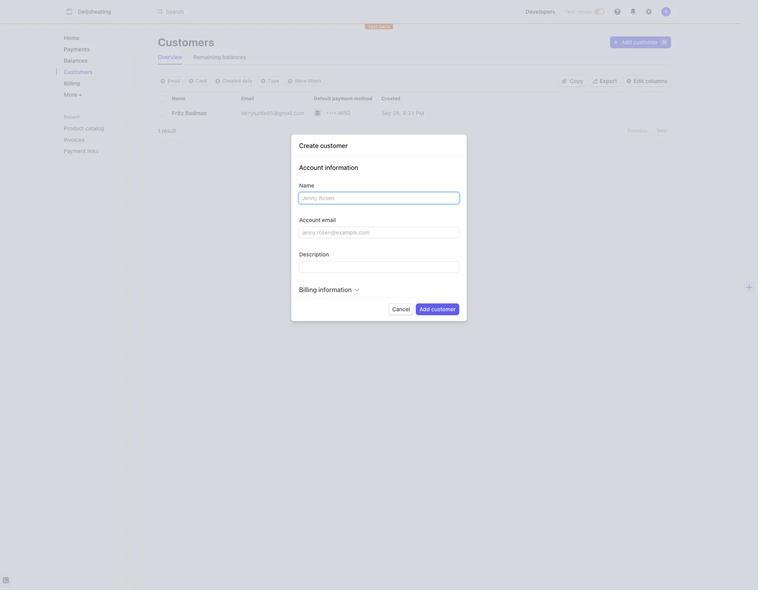 Task type: vqa. For each thing, say whether or not it's contained in the screenshot.
The All 1
no



Task type: locate. For each thing, give the bounding box(es) containing it.
payment links
[[64, 148, 99, 154]]

1 horizontal spatial name
[[299, 182, 314, 189]]

result
[[162, 127, 176, 134]]

created right add created date image
[[222, 78, 241, 84]]

0 horizontal spatial created
[[222, 78, 241, 84]]

email down date
[[241, 96, 254, 101]]

0 vertical spatial account
[[299, 164, 323, 171]]

email inside 'toolbar'
[[168, 78, 180, 84]]

1 vertical spatial billing
[[299, 286, 317, 293]]

0 horizontal spatial billing
[[64, 80, 80, 87]]

0 horizontal spatial email
[[168, 78, 180, 84]]

customer
[[633, 39, 658, 45], [320, 142, 348, 149], [431, 306, 456, 312]]

1 vertical spatial email
[[241, 96, 254, 101]]

name
[[172, 96, 185, 101], [299, 182, 314, 189]]

2 account from the top
[[299, 216, 321, 223]]

account email
[[299, 216, 336, 223]]

2 horizontal spatial customer
[[633, 39, 658, 45]]

description
[[299, 251, 329, 258]]

create customer
[[299, 142, 348, 149]]

more inside 'toolbar'
[[295, 78, 307, 84]]

account left the email
[[299, 216, 321, 223]]

1 vertical spatial customers
[[64, 69, 93, 75]]

fritz
[[172, 109, 184, 116]]

export
[[600, 78, 617, 84]]

billing down description
[[299, 286, 317, 293]]

1 horizontal spatial more
[[295, 78, 307, 84]]

1 horizontal spatial add
[[622, 39, 632, 45]]

overview
[[158, 54, 182, 60]]

0 vertical spatial customers
[[158, 36, 214, 49]]

test mode
[[565, 8, 592, 15]]

tab list
[[155, 50, 671, 65]]

badman
[[185, 109, 207, 116]]

•••• ac92 link
[[309, 104, 382, 120]]

columns
[[645, 78, 668, 84]]

1 horizontal spatial customer
[[431, 306, 456, 312]]

0 vertical spatial created
[[222, 78, 241, 84]]

account for account information
[[299, 164, 323, 171]]

name up fritz
[[172, 96, 185, 101]]

svg image
[[614, 40, 618, 45], [562, 79, 567, 83]]

1 horizontal spatial created
[[382, 96, 400, 101]]

created
[[222, 78, 241, 84], [382, 96, 400, 101]]

default payment method
[[314, 96, 372, 101]]

export button
[[590, 76, 620, 87]]

0 vertical spatial billing
[[64, 80, 80, 87]]

edit columns button
[[623, 76, 671, 87]]

invoices
[[64, 136, 84, 143]]

1 horizontal spatial billing
[[299, 286, 317, 293]]

test
[[368, 24, 378, 29]]

0 vertical spatial add
[[622, 39, 632, 45]]

1 vertical spatial customer
[[320, 142, 348, 149]]

more
[[295, 78, 307, 84], [64, 91, 79, 98]]

more right add more filters icon
[[295, 78, 307, 84]]

email right add email image
[[168, 78, 180, 84]]

tab list containing overview
[[155, 50, 671, 65]]

card
[[196, 78, 207, 84]]

name down "account information"
[[299, 182, 314, 189]]

0 vertical spatial information
[[325, 164, 358, 171]]

created up sep
[[382, 96, 400, 101]]

1 vertical spatial more
[[64, 91, 79, 98]]

more inside button
[[64, 91, 79, 98]]

0 vertical spatial name
[[172, 96, 185, 101]]

sep 28, 4:31 pm
[[382, 109, 424, 116]]

4:31
[[403, 109, 414, 116]]

developers link
[[522, 5, 558, 18]]

0 vertical spatial add customer
[[622, 39, 658, 45]]

customers up the overview
[[158, 36, 214, 49]]

product catalog link
[[61, 122, 125, 135]]

0 horizontal spatial customer
[[320, 142, 348, 149]]

customers down balances
[[64, 69, 93, 75]]

links
[[87, 148, 99, 154]]

created inside 'toolbar'
[[222, 78, 241, 84]]

more filters
[[295, 78, 321, 84]]

customers
[[158, 36, 214, 49], [64, 69, 93, 75]]

toolbar containing email
[[158, 76, 325, 86]]

0 horizontal spatial customers
[[64, 69, 93, 75]]

remaining
[[193, 54, 221, 60]]

product catalog
[[64, 125, 104, 132]]

balances
[[222, 54, 246, 60]]

product
[[64, 125, 84, 132]]

billing
[[64, 80, 80, 87], [299, 286, 317, 293]]

default
[[314, 96, 331, 101]]

add customer
[[622, 39, 658, 45], [419, 306, 456, 312]]

toolbar
[[158, 76, 325, 86]]

add created date image
[[215, 79, 220, 83]]

payment links link
[[61, 144, 125, 157]]

n
[[663, 39, 666, 45]]

terryturtle85@gmail.com link
[[241, 106, 314, 119]]

more up the recent
[[64, 91, 79, 98]]

1 account from the top
[[299, 164, 323, 171]]

remaining balances
[[193, 54, 246, 60]]

Name text field
[[299, 193, 459, 203]]

add left "n"
[[622, 39, 632, 45]]

payments link
[[61, 43, 136, 56]]

information
[[325, 164, 358, 171], [318, 286, 352, 293]]

developers
[[526, 8, 555, 15]]

1 vertical spatial add
[[419, 306, 430, 312]]

1 horizontal spatial svg image
[[614, 40, 618, 45]]

account
[[299, 164, 323, 171], [299, 216, 321, 223]]

deljoheating button
[[64, 6, 119, 17]]

1 vertical spatial created
[[382, 96, 400, 101]]

cancel button
[[389, 304, 413, 315]]

payment
[[64, 148, 86, 154]]

created for created date
[[222, 78, 241, 84]]

0 vertical spatial email
[[168, 78, 180, 84]]

add
[[622, 39, 632, 45], [419, 306, 430, 312]]

data
[[379, 24, 390, 29]]

add card image
[[189, 79, 193, 83]]

1 vertical spatial information
[[318, 286, 352, 293]]

billing down balances
[[64, 80, 80, 87]]

test
[[565, 8, 576, 15]]

add inside "button"
[[419, 306, 430, 312]]

0 vertical spatial more
[[295, 78, 307, 84]]

account down create
[[299, 164, 323, 171]]

Account email email field
[[299, 227, 459, 238]]

ac92
[[338, 109, 351, 116]]

1 result
[[158, 127, 176, 134]]

1 vertical spatial svg image
[[562, 79, 567, 83]]

add customer right cancel
[[419, 306, 456, 312]]

add right cancel
[[419, 306, 430, 312]]

information for account information
[[325, 164, 358, 171]]

1 horizontal spatial add customer
[[622, 39, 658, 45]]

email
[[168, 78, 180, 84], [241, 96, 254, 101]]

billing information
[[299, 286, 352, 293]]

search
[[166, 8, 184, 15]]

1 vertical spatial add customer
[[419, 306, 456, 312]]

0 horizontal spatial add customer
[[419, 306, 456, 312]]

Select Item checkbox
[[160, 110, 166, 116]]

0 horizontal spatial svg image
[[562, 79, 567, 83]]

2 vertical spatial customer
[[431, 306, 456, 312]]

1 vertical spatial account
[[299, 216, 321, 223]]

more for more filters
[[295, 78, 307, 84]]

Select All checkbox
[[160, 96, 166, 101]]

add customer left "n"
[[622, 39, 658, 45]]

0 horizontal spatial add
[[419, 306, 430, 312]]

home
[[64, 34, 79, 41]]

1 horizontal spatial email
[[241, 96, 254, 101]]

0 horizontal spatial more
[[64, 91, 79, 98]]

add customer button
[[416, 304, 459, 315]]



Task type: describe. For each thing, give the bounding box(es) containing it.
payment
[[332, 96, 353, 101]]

previous button
[[624, 126, 651, 135]]

balances
[[64, 57, 88, 64]]

add email image
[[161, 79, 165, 83]]

invoices link
[[61, 133, 125, 146]]

copy
[[570, 78, 583, 84]]

Search search field
[[153, 5, 374, 19]]

create
[[299, 142, 319, 149]]

fritz badman
[[172, 109, 207, 116]]

billing for billing
[[64, 80, 80, 87]]

payments
[[64, 46, 90, 52]]

terryturtle85@gmail.com
[[241, 109, 304, 116]]

1 vertical spatial name
[[299, 182, 314, 189]]

edit columns
[[634, 78, 668, 84]]

edit
[[634, 78, 644, 84]]

••••
[[326, 109, 336, 116]]

copy button
[[559, 76, 586, 87]]

•••• ac92
[[326, 109, 351, 116]]

svg image inside 'copy' popup button
[[562, 79, 567, 83]]

email
[[322, 216, 336, 223]]

type
[[268, 78, 279, 84]]

more for more
[[64, 91, 79, 98]]

cancel
[[392, 306, 410, 312]]

0 horizontal spatial name
[[172, 96, 185, 101]]

1
[[158, 127, 160, 134]]

date
[[242, 78, 252, 84]]

recent
[[64, 114, 80, 120]]

created date
[[222, 78, 252, 84]]

add customer inside "button"
[[419, 306, 456, 312]]

sep
[[382, 109, 391, 116]]

add type image
[[261, 79, 266, 83]]

sep 28, 4:31 pm link
[[382, 106, 433, 119]]

recent element
[[56, 122, 142, 157]]

fritz badman link
[[172, 106, 216, 119]]

more button
[[61, 88, 136, 101]]

0 vertical spatial svg image
[[614, 40, 618, 45]]

account for account email
[[299, 216, 321, 223]]

home link
[[61, 31, 136, 44]]

remaining balances link
[[190, 52, 249, 63]]

test data
[[368, 24, 390, 29]]

customers inside "link"
[[64, 69, 93, 75]]

billing link
[[61, 77, 136, 90]]

overview link
[[155, 52, 186, 63]]

method
[[354, 96, 372, 101]]

0 vertical spatial customer
[[633, 39, 658, 45]]

next button
[[654, 126, 671, 135]]

catalog
[[85, 125, 104, 132]]

Description text field
[[299, 261, 459, 272]]

1 horizontal spatial customers
[[158, 36, 214, 49]]

created for created
[[382, 96, 400, 101]]

next
[[657, 128, 668, 134]]

previous
[[628, 128, 648, 134]]

filters
[[308, 78, 321, 84]]

billing for billing information
[[299, 286, 317, 293]]

customers link
[[61, 65, 136, 78]]

deljoheating
[[78, 8, 111, 15]]

balances link
[[61, 54, 136, 67]]

information for billing information
[[318, 286, 352, 293]]

pm
[[416, 109, 424, 116]]

28,
[[393, 109, 401, 116]]

mode
[[577, 8, 592, 15]]

account information
[[299, 164, 358, 171]]

add more filters image
[[288, 79, 293, 83]]

customer inside "button"
[[431, 306, 456, 312]]



